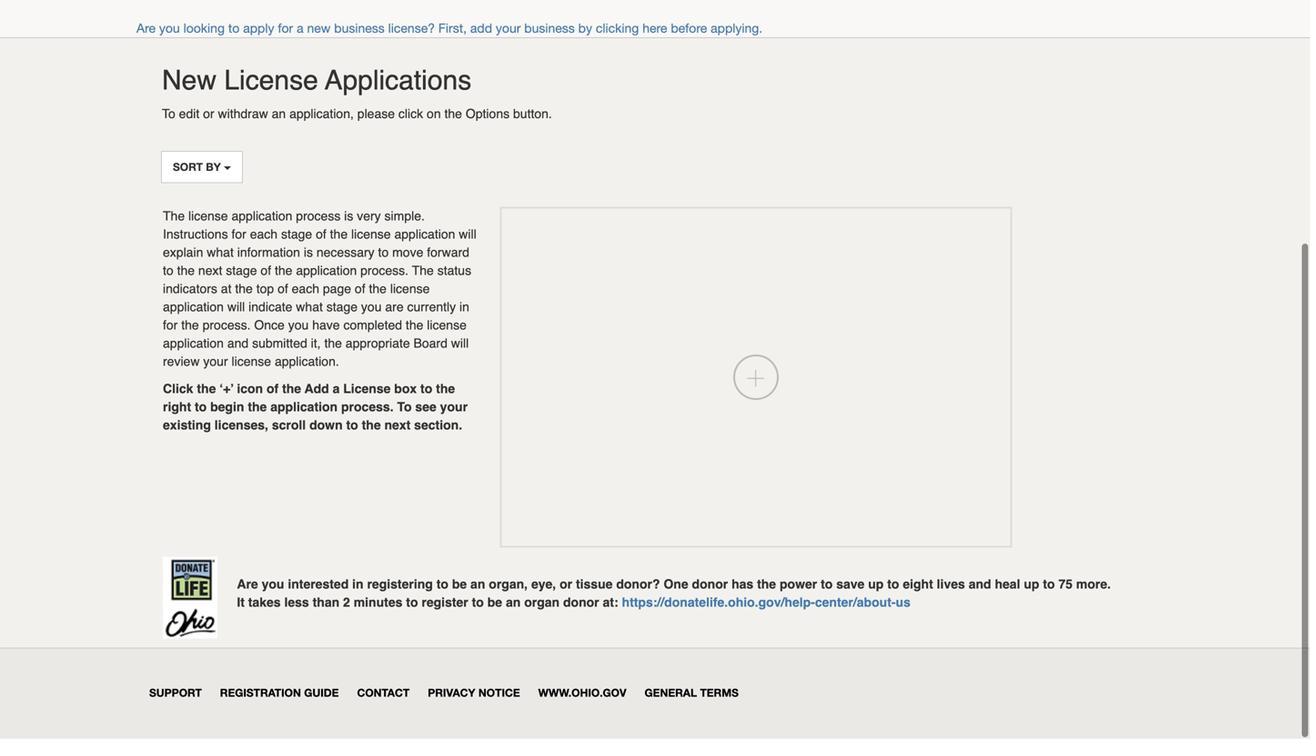 Task type: locate. For each thing, give the bounding box(es) containing it.
0 horizontal spatial or
[[203, 107, 214, 122]]

your right add
[[496, 21, 521, 36]]

stage
[[281, 227, 312, 242], [226, 264, 257, 278], [327, 300, 358, 315]]

1 vertical spatial is
[[304, 246, 313, 260]]

at
[[221, 282, 232, 297]]

lives
[[937, 578, 966, 592]]

license up withdraw in the top left of the page
[[224, 65, 318, 97]]

0 vertical spatial or
[[203, 107, 214, 122]]

0 horizontal spatial business
[[334, 21, 385, 36]]

up
[[869, 578, 884, 592], [1024, 578, 1040, 592]]

an
[[272, 107, 286, 122], [471, 578, 485, 592], [506, 596, 521, 611]]

general
[[645, 688, 697, 701]]

1 vertical spatial and
[[969, 578, 992, 592]]

or
[[203, 107, 214, 122], [560, 578, 573, 592]]

forward
[[427, 246, 470, 260]]

1 vertical spatial or
[[560, 578, 573, 592]]

to
[[228, 21, 240, 36], [378, 246, 389, 260], [163, 264, 174, 278], [421, 382, 433, 397], [195, 400, 207, 415], [346, 418, 358, 433], [437, 578, 449, 592], [821, 578, 833, 592], [888, 578, 900, 592], [1043, 578, 1055, 592], [406, 596, 418, 611], [472, 596, 484, 611]]

support link
[[149, 688, 202, 701]]

application.
[[275, 355, 339, 369]]

0 vertical spatial and
[[227, 337, 249, 351]]

to left edit
[[162, 107, 175, 122]]

a inside 'click the '+' icon of the add a license box to the right to begin the application process. to see your existing licenses, scroll down to the next section.'
[[333, 382, 340, 397]]

are left looking
[[137, 21, 156, 36]]

please
[[358, 107, 395, 122]]

be up 'register'
[[452, 578, 467, 592]]

are up it
[[237, 578, 258, 592]]

0 vertical spatial stage
[[281, 227, 312, 242]]

of up top
[[261, 264, 271, 278]]

2 horizontal spatial your
[[496, 21, 521, 36]]

your inside the license application process is very simple. instructions for each stage of the license application will explain what information is necessary to move forward to the next stage of the application process. the status indicators at the top of each page of the license application will indicate what stage you are currently in for the process. once you have completed the license application and submitted it, the appropriate board will review your license application.
[[203, 355, 228, 369]]

will right 'board'
[[451, 337, 469, 351]]

a right add
[[333, 382, 340, 397]]

to up existing
[[195, 400, 207, 415]]

you
[[159, 21, 180, 36], [361, 300, 382, 315], [288, 318, 309, 333], [262, 578, 284, 592]]

will down at
[[227, 300, 245, 315]]

the up necessary
[[330, 227, 348, 242]]

0 horizontal spatial is
[[304, 246, 313, 260]]

eye,
[[531, 578, 556, 592]]

clicking
[[596, 21, 639, 36]]

1 vertical spatial are
[[237, 578, 258, 592]]

what
[[207, 246, 234, 260], [296, 300, 323, 315]]

simple.
[[385, 209, 425, 224]]

of right icon
[[267, 382, 279, 397]]

https://donatelife.ohio.gov/help-center/about-us link
[[622, 596, 911, 611]]

the down explain
[[177, 264, 195, 278]]

0 horizontal spatial for
[[163, 318, 178, 333]]

www.ohio.gov link
[[539, 688, 627, 701]]

for
[[278, 21, 293, 36], [232, 227, 247, 242], [163, 318, 178, 333]]

1 horizontal spatial an
[[471, 578, 485, 592]]

1 vertical spatial to
[[397, 400, 412, 415]]

process. down at
[[203, 318, 251, 333]]

in inside are you interested in registering to be an organ, eye, or tissue donor? one donor has the power to save up to eight lives and heal up to 75 more. it takes less than 2 minutes to register to be an organ donor at: https://donatelife.ohio.gov/help-center/about-us
[[352, 578, 364, 592]]

1 horizontal spatial stage
[[281, 227, 312, 242]]

0 horizontal spatial an
[[272, 107, 286, 122]]

your up section.
[[440, 400, 468, 415]]

board
[[414, 337, 448, 351]]

of
[[316, 227, 327, 242], [261, 264, 271, 278], [278, 282, 288, 297], [355, 282, 366, 297], [267, 382, 279, 397]]

registration guide
[[220, 688, 339, 701]]

up right 'heal'
[[1024, 578, 1040, 592]]

0 horizontal spatial to
[[162, 107, 175, 122]]

1 vertical spatial the
[[412, 264, 434, 278]]

contact link
[[357, 688, 410, 701]]

1 horizontal spatial business
[[525, 21, 575, 36]]

1 vertical spatial stage
[[226, 264, 257, 278]]

at:
[[603, 596, 619, 611]]

0 horizontal spatial are
[[137, 21, 156, 36]]

or right eye,
[[560, 578, 573, 592]]

for right apply
[[278, 21, 293, 36]]

be
[[452, 578, 467, 592], [488, 596, 503, 611]]

and inside the license application process is very simple. instructions for each stage of the license application will explain what information is necessary to move forward to the next stage of the application process. the status indicators at the top of each page of the license application will indicate what stage you are currently in for the process. once you have completed the license application and submitted it, the appropriate board will review your license application.
[[227, 337, 249, 351]]

are inside are you interested in registering to be an organ, eye, or tissue donor? one donor has the power to save up to eight lives and heal up to 75 more. it takes less than 2 minutes to register to be an organ donor at: https://donatelife.ohio.gov/help-center/about-us
[[237, 578, 258, 592]]

and
[[227, 337, 249, 351], [969, 578, 992, 592]]

1 horizontal spatial a
[[333, 382, 340, 397]]

next
[[198, 264, 222, 278], [385, 418, 411, 433]]

1 horizontal spatial for
[[232, 227, 247, 242]]

0 vertical spatial license
[[224, 65, 318, 97]]

0 vertical spatial to
[[162, 107, 175, 122]]

1 vertical spatial a
[[333, 382, 340, 397]]

a left new
[[297, 21, 304, 36]]

the right at
[[235, 282, 253, 297]]

0 horizontal spatial license
[[224, 65, 318, 97]]

of inside 'click the '+' icon of the add a license box to the right to begin the application process. to see your existing licenses, scroll down to the next section.'
[[267, 382, 279, 397]]

2 vertical spatial process.
[[341, 400, 394, 415]]

application up information
[[232, 209, 293, 224]]

1 vertical spatial for
[[232, 227, 247, 242]]

0 vertical spatial for
[[278, 21, 293, 36]]

to down registering
[[406, 596, 418, 611]]

an right withdraw in the top left of the page
[[272, 107, 286, 122]]

in
[[460, 300, 470, 315], [352, 578, 364, 592]]

of right page
[[355, 282, 366, 297]]

top
[[256, 282, 274, 297]]

review
[[163, 355, 200, 369]]

to right down
[[346, 418, 358, 433]]

your
[[496, 21, 521, 36], [203, 355, 228, 369], [440, 400, 468, 415]]

next down "box"
[[385, 418, 411, 433]]

you up 'submitted'
[[288, 318, 309, 333]]

will up the forward
[[459, 227, 477, 242]]

or inside are you interested in registering to be an organ, eye, or tissue donor? one donor has the power to save up to eight lives and heal up to 75 more. it takes less than 2 minutes to register to be an organ donor at: https://donatelife.ohio.gov/help-center/about-us
[[560, 578, 573, 592]]

and left 'heal'
[[969, 578, 992, 592]]

minutes
[[354, 596, 403, 611]]

your inside 'click the '+' icon of the add a license box to the right to begin the application process. to see your existing licenses, scroll down to the next section.'
[[440, 400, 468, 415]]

0 vertical spatial each
[[250, 227, 278, 242]]

0 horizontal spatial and
[[227, 337, 249, 351]]

donor down tissue
[[563, 596, 599, 611]]

application,
[[289, 107, 354, 122]]

0 horizontal spatial in
[[352, 578, 364, 592]]

2 horizontal spatial for
[[278, 21, 293, 36]]

0 vertical spatial be
[[452, 578, 467, 592]]

1 horizontal spatial the
[[412, 264, 434, 278]]

the up https://donatelife.ohio.gov/help-center/about-us link
[[757, 578, 776, 592]]

0 vertical spatial in
[[460, 300, 470, 315]]

license down the very
[[351, 227, 391, 242]]

0 vertical spatial the
[[163, 209, 185, 224]]

donor
[[692, 578, 728, 592], [563, 596, 599, 611]]

business
[[334, 21, 385, 36], [525, 21, 575, 36]]

donor?
[[616, 578, 660, 592]]

2 vertical spatial an
[[506, 596, 521, 611]]

application up page
[[296, 264, 357, 278]]

edit
[[179, 107, 200, 122]]

1 horizontal spatial next
[[385, 418, 411, 433]]

an left organ, at the bottom left of page
[[471, 578, 485, 592]]

what down instructions
[[207, 246, 234, 260]]

0 horizontal spatial up
[[869, 578, 884, 592]]

up right save
[[869, 578, 884, 592]]

apply
[[243, 21, 274, 36]]

stage down process in the top left of the page
[[281, 227, 312, 242]]

you up takes
[[262, 578, 284, 592]]

your up '+'
[[203, 355, 228, 369]]

0 vertical spatial next
[[198, 264, 222, 278]]

1 vertical spatial an
[[471, 578, 485, 592]]

application
[[232, 209, 293, 224], [395, 227, 455, 242], [296, 264, 357, 278], [163, 300, 224, 315], [163, 337, 224, 351], [271, 400, 338, 415]]

0 vertical spatial donor
[[692, 578, 728, 592]]

click
[[163, 382, 193, 397]]

the up instructions
[[163, 209, 185, 224]]

support
[[149, 688, 202, 701]]

in up minutes
[[352, 578, 364, 592]]

are for are you interested in registering to be an organ, eye, or tissue donor? one donor has the power to save up to eight lives and heal up to 75 more. it takes less than 2 minutes to register to be an organ donor at: https://donatelife.ohio.gov/help-center/about-us
[[237, 578, 258, 592]]

0 horizontal spatial stage
[[226, 264, 257, 278]]

interested
[[288, 578, 349, 592]]

notice
[[479, 688, 520, 701]]

0 vertical spatial what
[[207, 246, 234, 260]]

application down add
[[271, 400, 338, 415]]

process.
[[361, 264, 409, 278], [203, 318, 251, 333], [341, 400, 394, 415]]

www.ohio.gov
[[539, 688, 627, 701]]

2
[[343, 596, 350, 611]]

1 vertical spatial donor
[[563, 596, 599, 611]]

1 horizontal spatial are
[[237, 578, 258, 592]]

1 horizontal spatial up
[[1024, 578, 1040, 592]]

each left page
[[292, 282, 319, 297]]

0 vertical spatial is
[[344, 209, 353, 224]]

1 vertical spatial in
[[352, 578, 364, 592]]

process. up down
[[341, 400, 394, 415]]

1 vertical spatial each
[[292, 282, 319, 297]]

2 vertical spatial your
[[440, 400, 468, 415]]

to
[[162, 107, 175, 122], [397, 400, 412, 415]]

2 up from the left
[[1024, 578, 1040, 592]]

license?
[[388, 21, 435, 36]]

each
[[250, 227, 278, 242], [292, 282, 319, 297]]

1 horizontal spatial what
[[296, 300, 323, 315]]

1 horizontal spatial to
[[397, 400, 412, 415]]

stage down page
[[327, 300, 358, 315]]

the license application process is very simple. instructions for each stage of the license application will explain what information is necessary to move forward to the next stage of the application process. the status indicators at the top of each page of the license application will indicate what stage you are currently in for the process. once you have completed the license application and submitted it, the appropriate board will review your license application.
[[163, 209, 477, 369]]

process. down move at the left of the page
[[361, 264, 409, 278]]

is left necessary
[[304, 246, 313, 260]]

is left the very
[[344, 209, 353, 224]]

or right edit
[[203, 107, 214, 122]]

a
[[297, 21, 304, 36], [333, 382, 340, 397]]

0 horizontal spatial your
[[203, 355, 228, 369]]

the up are in the left top of the page
[[369, 282, 387, 297]]

donor up https://donatelife.ohio.gov/help-
[[692, 578, 728, 592]]

each up information
[[250, 227, 278, 242]]

the up 'board'
[[406, 318, 424, 333]]

to left apply
[[228, 21, 240, 36]]

center/about-
[[815, 596, 896, 611]]

completed
[[344, 318, 402, 333]]

information
[[237, 246, 300, 260]]

be down organ, at the bottom left of page
[[488, 596, 503, 611]]

sort
[[173, 161, 203, 174]]

save
[[837, 578, 865, 592]]

0 vertical spatial a
[[297, 21, 304, 36]]

an down organ, at the bottom left of page
[[506, 596, 521, 611]]

0 vertical spatial are
[[137, 21, 156, 36]]

next inside the license application process is very simple. instructions for each stage of the license application will explain what information is necessary to move forward to the next stage of the application process. the status indicators at the top of each page of the license application will indicate what stage you are currently in for the process. once you have completed the license application and submitted it, the appropriate board will review your license application.
[[198, 264, 222, 278]]

are you interested in registering to be an organ, eye, or tissue donor? one donor has the power to save up to eight lives and heal up to 75 more. it takes less than 2 minutes to register to be an organ donor at: https://donatelife.ohio.gov/help-center/about-us
[[237, 578, 1111, 611]]

for up review
[[163, 318, 178, 333]]

1 horizontal spatial license
[[343, 382, 391, 397]]

1 business from the left
[[334, 21, 385, 36]]

1 horizontal spatial or
[[560, 578, 573, 592]]

1 horizontal spatial and
[[969, 578, 992, 592]]

next up at
[[198, 264, 222, 278]]

privacy notice link
[[428, 688, 520, 701]]

1 vertical spatial license
[[343, 382, 391, 397]]

less
[[284, 596, 309, 611]]

2 vertical spatial will
[[451, 337, 469, 351]]

what up have
[[296, 300, 323, 315]]

2 vertical spatial stage
[[327, 300, 358, 315]]

the
[[163, 209, 185, 224], [412, 264, 434, 278]]

see
[[415, 400, 437, 415]]

application down indicators
[[163, 300, 224, 315]]

the right down
[[362, 418, 381, 433]]

to down "box"
[[397, 400, 412, 415]]

1 horizontal spatial is
[[344, 209, 353, 224]]

application up move at the left of the page
[[395, 227, 455, 242]]

appropriate
[[346, 337, 410, 351]]

1 horizontal spatial each
[[292, 282, 319, 297]]

1 horizontal spatial in
[[460, 300, 470, 315]]

and left 'submitted'
[[227, 337, 249, 351]]

currently
[[407, 300, 456, 315]]

0 horizontal spatial next
[[198, 264, 222, 278]]

licenses,
[[215, 418, 268, 433]]

1 vertical spatial will
[[227, 300, 245, 315]]

0 horizontal spatial donor
[[563, 596, 599, 611]]

1 vertical spatial what
[[296, 300, 323, 315]]

1 horizontal spatial your
[[440, 400, 468, 415]]

the down move at the left of the page
[[412, 264, 434, 278]]

begin
[[210, 400, 244, 415]]

1 vertical spatial your
[[203, 355, 228, 369]]

license
[[188, 209, 228, 224], [351, 227, 391, 242], [390, 282, 430, 297], [427, 318, 467, 333], [232, 355, 271, 369]]

application inside 'click the '+' icon of the add a license box to the right to begin the application process. to see your existing licenses, scroll down to the next section.'
[[271, 400, 338, 415]]

2 horizontal spatial stage
[[327, 300, 358, 315]]

license left "box"
[[343, 382, 391, 397]]

business right new
[[334, 21, 385, 36]]

in right "currently" at the top of page
[[460, 300, 470, 315]]

license up instructions
[[188, 209, 228, 224]]

1 vertical spatial be
[[488, 596, 503, 611]]

tissue
[[576, 578, 613, 592]]

the left add
[[282, 382, 301, 397]]

for up information
[[232, 227, 247, 242]]

to down explain
[[163, 264, 174, 278]]

stage up at
[[226, 264, 257, 278]]

1 vertical spatial next
[[385, 418, 411, 433]]

business left by
[[525, 21, 575, 36]]



Task type: describe. For each thing, give the bounding box(es) containing it.
of down process in the top left of the page
[[316, 227, 327, 242]]

application up review
[[163, 337, 224, 351]]

the up see
[[436, 382, 455, 397]]

it
[[237, 596, 245, 611]]

you left looking
[[159, 21, 180, 36]]

power
[[780, 578, 818, 592]]

the left '+'
[[197, 382, 216, 397]]

0 vertical spatial your
[[496, 21, 521, 36]]

organ
[[524, 596, 560, 611]]

the right it,
[[324, 337, 342, 351]]

sort by
[[173, 161, 224, 174]]

to up the us
[[888, 578, 900, 592]]

indicate
[[249, 300, 293, 315]]

withdraw
[[218, 107, 268, 122]]

status
[[438, 264, 472, 278]]

have
[[312, 318, 340, 333]]

us
[[896, 596, 911, 611]]

0 vertical spatial process.
[[361, 264, 409, 278]]

indicators
[[163, 282, 217, 297]]

register
[[422, 596, 469, 611]]

license inside 'click the '+' icon of the add a license box to the right to begin the application process. to see your existing licenses, scroll down to the next section.'
[[343, 382, 391, 397]]

1 vertical spatial process.
[[203, 318, 251, 333]]

looking
[[183, 21, 225, 36]]

on
[[427, 107, 441, 122]]

one
[[664, 578, 689, 592]]

privacy notice
[[428, 688, 520, 701]]

general terms link
[[645, 688, 739, 701]]

to left 75 on the right bottom of page
[[1043, 578, 1055, 592]]

click
[[399, 107, 423, 122]]

by
[[206, 161, 221, 174]]

1 up from the left
[[869, 578, 884, 592]]

once
[[254, 318, 285, 333]]

terms
[[700, 688, 739, 701]]

new
[[307, 21, 331, 36]]

very
[[357, 209, 381, 224]]

heal
[[995, 578, 1021, 592]]

scroll
[[272, 418, 306, 433]]

box
[[394, 382, 417, 397]]

icon
[[237, 382, 263, 397]]

down
[[310, 418, 343, 433]]

page
[[323, 282, 351, 297]]

you up completed
[[361, 300, 382, 315]]

are
[[385, 300, 404, 315]]

it,
[[311, 337, 321, 351]]

by
[[579, 21, 593, 36]]

registration
[[220, 688, 301, 701]]

explain
[[163, 246, 203, 260]]

new
[[162, 65, 217, 97]]

0 vertical spatial an
[[272, 107, 286, 122]]

guide
[[304, 688, 339, 701]]

process
[[296, 209, 341, 224]]

75
[[1059, 578, 1073, 592]]

are you looking to apply for a new business license? first, add your business by clicking here before applying. link
[[137, 21, 763, 36]]

are you looking to apply for a new business license? first, add your business by clicking here before applying.
[[137, 21, 763, 36]]

submitted
[[252, 337, 307, 351]]

takes
[[248, 596, 281, 611]]

the down icon
[[248, 400, 267, 415]]

right
[[163, 400, 191, 415]]

the down information
[[275, 264, 293, 278]]

to inside 'click the '+' icon of the add a license box to the right to begin the application process. to see your existing licenses, scroll down to the next section.'
[[397, 400, 412, 415]]

sort by button
[[161, 152, 243, 184]]

organ,
[[489, 578, 528, 592]]

0 horizontal spatial what
[[207, 246, 234, 260]]

instructions
[[163, 227, 228, 242]]

1 horizontal spatial be
[[488, 596, 503, 611]]

are for are you looking to apply for a new business license? first, add your business by clicking here before applying.
[[137, 21, 156, 36]]

here
[[643, 21, 668, 36]]

general terms
[[645, 688, 739, 701]]

next inside 'click the '+' icon of the add a license box to the right to begin the application process. to see your existing licenses, scroll down to the next section.'
[[385, 418, 411, 433]]

first,
[[439, 21, 467, 36]]

process. inside 'click the '+' icon of the add a license box to the right to begin the application process. to see your existing licenses, scroll down to the next section.'
[[341, 400, 394, 415]]

and inside are you interested in registering to be an organ, eye, or tissue donor? one donor has the power to save up to eight lives and heal up to 75 more. it takes less than 2 minutes to register to be an organ donor at: https://donatelife.ohio.gov/help-center/about-us
[[969, 578, 992, 592]]

than
[[313, 596, 340, 611]]

registering
[[367, 578, 433, 592]]

2 horizontal spatial an
[[506, 596, 521, 611]]

license down "currently" at the top of page
[[427, 318, 467, 333]]

0 vertical spatial will
[[459, 227, 477, 242]]

eight
[[903, 578, 934, 592]]

more.
[[1077, 578, 1111, 592]]

0 horizontal spatial the
[[163, 209, 185, 224]]

2 business from the left
[[525, 21, 575, 36]]

the inside are you interested in registering to be an organ, eye, or tissue donor? one donor has the power to save up to eight lives and heal up to 75 more. it takes less than 2 minutes to register to be an organ donor at: https://donatelife.ohio.gov/help-center/about-us
[[757, 578, 776, 592]]

0 horizontal spatial each
[[250, 227, 278, 242]]

to edit or withdraw an application, please click on the options button.
[[162, 107, 552, 122]]

you inside are you interested in registering to be an organ, eye, or tissue donor? one donor has the power to save up to eight lives and heal up to 75 more. it takes less than 2 minutes to register to be an organ donor at: https://donatelife.ohio.gov/help-center/about-us
[[262, 578, 284, 592]]

to left save
[[821, 578, 833, 592]]

applications
[[325, 65, 472, 97]]

add
[[470, 21, 492, 36]]

before
[[671, 21, 707, 36]]

options
[[466, 107, 510, 122]]

license up icon
[[232, 355, 271, 369]]

license up are in the left top of the page
[[390, 282, 430, 297]]

new license applications
[[162, 65, 472, 97]]

0 horizontal spatial be
[[452, 578, 467, 592]]

0 horizontal spatial a
[[297, 21, 304, 36]]

button.
[[513, 107, 552, 122]]

in inside the license application process is very simple. instructions for each stage of the license application will explain what information is necessary to move forward to the next stage of the application process. the status indicators at the top of each page of the license application will indicate what stage you are currently in for the process. once you have completed the license application and submitted it, the appropriate board will review your license application.
[[460, 300, 470, 315]]

'+'
[[220, 382, 234, 397]]

to up see
[[421, 382, 433, 397]]

to up 'register'
[[437, 578, 449, 592]]

move
[[392, 246, 424, 260]]

the right on
[[445, 107, 462, 122]]

add
[[305, 382, 329, 397]]

to left move at the left of the page
[[378, 246, 389, 260]]

applying.
[[711, 21, 763, 36]]

to right 'register'
[[472, 596, 484, 611]]

privacy
[[428, 688, 476, 701]]

1 horizontal spatial donor
[[692, 578, 728, 592]]

section.
[[414, 418, 462, 433]]

the down indicators
[[181, 318, 199, 333]]

of right top
[[278, 282, 288, 297]]

contact
[[357, 688, 410, 701]]

2 vertical spatial for
[[163, 318, 178, 333]]



Task type: vqa. For each thing, say whether or not it's contained in the screenshot.
left Are
yes



